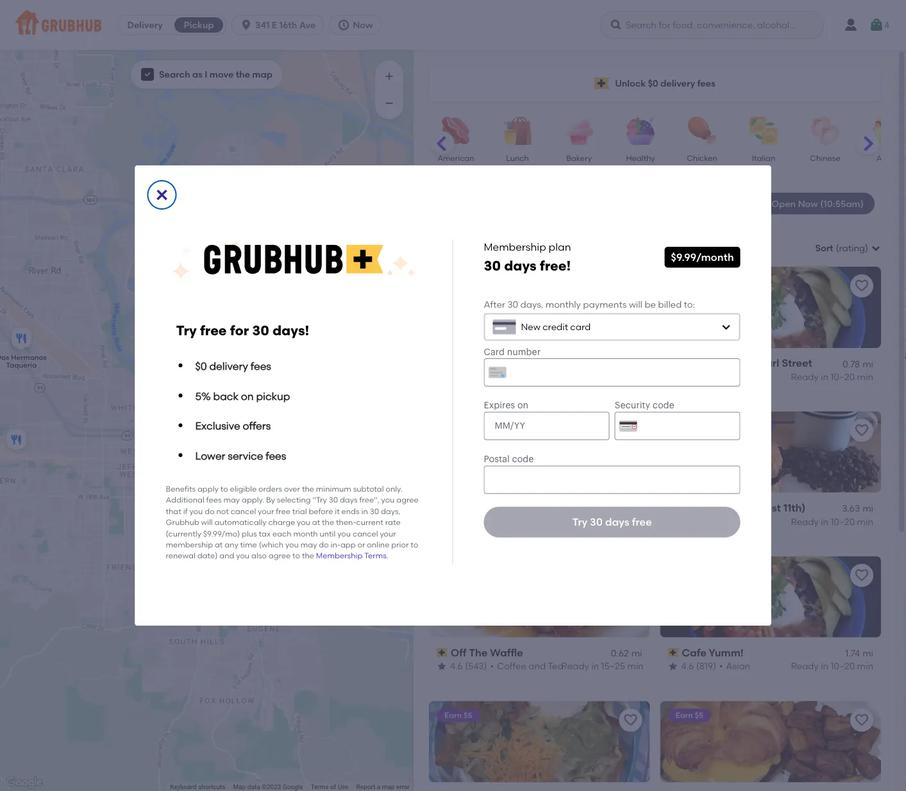 Task type: locate. For each thing, give the bounding box(es) containing it.
rate
[[385, 518, 401, 527]]

grubhub
[[166, 518, 199, 527]]

1 vertical spatial at
[[215, 540, 223, 549]]

341 e 16th ave button
[[232, 15, 329, 35]]

0 horizontal spatial earn $5
[[444, 711, 472, 720]]

earn $5 down 4.6 (543)
[[444, 711, 472, 720]]

0 vertical spatial cafe yumm!
[[235, 361, 277, 370]]

earn down 4.6 (543)
[[444, 711, 462, 720]]

search
[[159, 69, 190, 80]]

30
[[484, 257, 501, 274], [508, 299, 518, 310], [252, 323, 269, 339], [329, 496, 338, 505], [370, 507, 379, 516], [590, 516, 603, 529]]

2 fee from the top
[[487, 421, 501, 430]]

10–20 down 0.45
[[600, 516, 624, 527]]

star icon image left 4.6 (543)
[[437, 661, 447, 672]]

1 vertical spatial agree
[[269, 551, 291, 561]]

0 horizontal spatial svg image
[[144, 71, 151, 78]]

$9.99/mo)
[[203, 529, 240, 538]]

0 vertical spatial svg image
[[337, 19, 350, 31]]

fees up pickup
[[251, 360, 271, 373]]

$0 delivery fee your order of $15+ down featured
[[444, 421, 569, 430]]

featured
[[495, 371, 535, 382]]

0 vertical spatial days
[[504, 257, 537, 274]]

cancel up automatically
[[231, 507, 256, 516]]

cafe up '4.6 (819)'
[[682, 647, 707, 659]]

now right open
[[798, 198, 818, 209]]

free up the charge
[[276, 507, 291, 516]]

now
[[353, 20, 373, 30], [798, 198, 818, 209]]

0 vertical spatial terms
[[364, 551, 387, 561]]

0 vertical spatial to
[[220, 484, 228, 494]]

0 horizontal spatial cafe yumm!
[[235, 361, 277, 370]]

subscription pass image
[[437, 648, 448, 657], [668, 648, 679, 657]]

save this restaurant image
[[854, 278, 870, 294], [854, 713, 870, 728]]

mi right 0.62
[[631, 648, 642, 659]]

2 vertical spatial days
[[605, 516, 630, 529]]

earn down '4.6 (819)'
[[676, 711, 693, 720]]

membership up free!
[[484, 241, 546, 253]]

in for 0.45 mi
[[590, 516, 597, 527]]

2 horizontal spatial days
[[605, 516, 630, 529]]

date)
[[197, 551, 218, 561]]

at down before
[[312, 518, 320, 527]]

0 horizontal spatial do
[[205, 507, 215, 516]]

subtotal
[[353, 484, 384, 494]]

0 vertical spatial membership
[[484, 241, 546, 253]]

map right a
[[382, 783, 395, 791]]

cafe yumm! up "(819)"
[[682, 647, 744, 659]]

0 vertical spatial fee
[[487, 276, 501, 286]]

min for cafe yumm!
[[857, 661, 873, 672]]

1 vertical spatial $0 delivery fee your order of $15+
[[444, 421, 569, 430]]

0 horizontal spatial subscription pass image
[[437, 648, 448, 657]]

bagel
[[682, 502, 711, 514]]

svg image for now
[[337, 19, 350, 31]]

mi right 0.45
[[631, 503, 642, 514]]

american
[[438, 153, 474, 163], [727, 371, 770, 382]]

0 horizontal spatial off
[[455, 566, 465, 575]]

1 horizontal spatial earn $5
[[676, 711, 703, 720]]

1 vertical spatial membership
[[316, 551, 363, 561]]

benefits apply to eligible orders over the minimum subtotal only. additional fees may apply. by selecting "try 30 days free", you agree that if you do not cancel your free trial before it ends in 30 days, grubhub will automatically charge you at the then-current rate (currently $9.99/mo) plus tax each month until you cancel your membership at any time (which you may do in-app or online prior to renewal date) and you also agree to the
[[166, 484, 419, 561]]

at down $9.99/mo)
[[215, 540, 223, 549]]

mi right 0.78
[[863, 358, 873, 369]]

earn $5 down '4.6 (819)'
[[676, 711, 703, 720]]

plus
[[242, 529, 257, 538]]

healthy image
[[618, 117, 663, 145]]

membership down in-
[[316, 551, 363, 561]]

and left tea
[[529, 661, 546, 672]]

that
[[166, 507, 181, 516]]

30 inside try 30 days free button
[[590, 516, 603, 529]]

1 horizontal spatial cancel
[[353, 529, 378, 538]]

4.6 left "(819)"
[[681, 661, 694, 672]]

0 vertical spatial now
[[353, 20, 373, 30]]

membership for .
[[316, 551, 363, 561]]

your down by
[[258, 507, 274, 516]]

1 horizontal spatial membership
[[484, 241, 546, 253]]

1 vertical spatial $15+
[[553, 421, 569, 430]]

1 vertical spatial map
[[382, 783, 395, 791]]

1 vertical spatial svg image
[[144, 71, 151, 78]]

delivery down (210)
[[455, 421, 486, 430]]

current
[[356, 518, 383, 527]]

apply
[[198, 484, 219, 494]]

cancel
[[231, 507, 256, 516], [353, 529, 378, 538]]

.
[[387, 551, 389, 561]]

mi for 1.74 mi
[[863, 648, 873, 659]]

save this restaurant button for 1.74
[[850, 564, 873, 587]]

$4
[[444, 566, 453, 575]]

0 horizontal spatial star icon image
[[437, 661, 447, 672]]

0 vertical spatial off
[[686, 421, 696, 430]]

1 star icon image from the left
[[437, 661, 447, 672]]

grubhub plus flag logo image
[[595, 77, 610, 89]]

also
[[251, 551, 267, 561]]

try free for 30 days!
[[176, 323, 309, 339]]

fees down 'apply'
[[206, 496, 222, 505]]

$20+
[[748, 421, 766, 430]]

will up $9.99/mo)
[[201, 518, 213, 527]]

0 vertical spatial $0 delivery fee your order of $15+
[[444, 276, 569, 286]]

•
[[488, 371, 492, 382], [490, 661, 494, 672], [719, 661, 723, 672]]

open now (10:55am)
[[772, 198, 864, 209]]

save this restaurant image inside button
[[854, 278, 870, 294]]

2 vertical spatial delivery
[[455, 421, 486, 430]]

your down featured
[[503, 421, 519, 430]]

report a map error link
[[356, 783, 410, 791]]

days inside membership plan 30 days free!
[[504, 257, 537, 274]]

map right move
[[252, 69, 273, 80]]

ready in 10–20 min down 0.45
[[560, 516, 642, 527]]

app
[[340, 540, 356, 549]]

1 horizontal spatial off
[[686, 421, 696, 430]]

main navigation navigation
[[0, 0, 906, 50]]

1 vertical spatial asian
[[726, 661, 750, 672]]

days, up new
[[520, 299, 543, 310]]

do left in-
[[319, 540, 329, 549]]

ready in 10–20 min for 1.74 mi
[[791, 661, 873, 672]]

mi right 2.70 at the right top of the page
[[631, 358, 642, 369]]

subscription pass image right 0.62 mi
[[668, 648, 679, 657]]

free!
[[540, 257, 571, 274]]

1 vertical spatial off
[[455, 566, 465, 575]]

tea
[[548, 661, 564, 672]]

over
[[284, 484, 300, 494]]

1 horizontal spatial may
[[301, 540, 317, 549]]

1 save this restaurant image from the top
[[854, 278, 870, 294]]

cafe
[[682, 357, 707, 369], [235, 361, 252, 370], [682, 647, 707, 659]]

a
[[377, 783, 380, 791]]

save this restaurant button for 3.63
[[850, 419, 873, 442]]

to down month
[[293, 551, 300, 561]]

pickup
[[184, 20, 214, 30]]

days,
[[520, 299, 543, 310], [381, 507, 401, 516]]

in for 1.74 mi
[[821, 661, 829, 672]]

0 horizontal spatial will
[[201, 518, 213, 527]]

mi right 3.63
[[863, 503, 873, 514]]

1 horizontal spatial star icon image
[[668, 661, 678, 672]]

10–20 down 1.74 at the right
[[831, 661, 855, 672]]

1 horizontal spatial svg image
[[337, 19, 350, 31]]

yumm!
[[709, 357, 744, 369], [254, 361, 277, 370], [709, 647, 744, 659]]

now right ave
[[353, 20, 373, 30]]

save this restaurant button for 0.78
[[850, 274, 873, 297]]

terms of use link
[[311, 783, 349, 791]]

0 horizontal spatial american
[[438, 153, 474, 163]]

0 vertical spatial agree
[[397, 496, 419, 505]]

then-
[[336, 518, 356, 527]]

ready in 10–20 min down 1.74 at the right
[[791, 661, 873, 672]]

1 horizontal spatial map
[[382, 783, 395, 791]]

1 horizontal spatial and
[[529, 661, 546, 672]]

1 vertical spatial fee
[[487, 421, 501, 430]]

ready for off the waffle
[[562, 661, 589, 672]]

to right prior
[[411, 540, 418, 549]]

cafe yumm! up on
[[235, 361, 277, 370]]

yumm! up pickup
[[254, 361, 277, 370]]

0 horizontal spatial and
[[220, 551, 234, 561]]

1 horizontal spatial agree
[[397, 496, 419, 505]]

american down american image on the top of page
[[438, 153, 474, 163]]

may down month
[[301, 540, 317, 549]]

0 horizontal spatial now
[[353, 20, 373, 30]]

1 vertical spatial to
[[411, 540, 418, 549]]

ready in 10–20 min down 3.63
[[791, 516, 873, 527]]

fee down 3.6 (210) • featured
[[487, 421, 501, 430]]

4.6 down off
[[450, 661, 463, 672]]

• right (210)
[[488, 371, 492, 382]]

$9.99/month
[[671, 251, 734, 264]]

try inside button
[[572, 516, 588, 529]]

mi for 0.62 mi
[[631, 648, 642, 659]]

in for 0.78 mi
[[821, 371, 829, 382]]

star icon image
[[437, 661, 447, 672], [668, 661, 678, 672]]

svg image right ave
[[337, 19, 350, 31]]

agree down the only.
[[397, 496, 419, 505]]

0 horizontal spatial 4.6
[[450, 661, 463, 672]]

min down 0.62 mi
[[627, 661, 644, 672]]

1 horizontal spatial will
[[629, 299, 643, 310]]

svg image
[[337, 19, 350, 31], [144, 71, 151, 78]]

star icon image for cafe yumm!
[[668, 661, 678, 672]]

0 horizontal spatial asian
[[726, 661, 750, 672]]

min down 3.63 mi
[[857, 516, 873, 527]]

use
[[338, 783, 349, 791]]

1 horizontal spatial at
[[312, 518, 320, 527]]

0 vertical spatial $15+
[[553, 276, 569, 286]]

plan
[[549, 241, 571, 253]]

0 vertical spatial and
[[220, 551, 234, 561]]

unlock $0 delivery fees
[[615, 78, 716, 89]]

min down 1.74 mi
[[857, 661, 873, 672]]

lunch specials image
[[495, 117, 540, 145]]

delivery left pickup button
[[127, 20, 163, 30]]

1 horizontal spatial free
[[276, 507, 291, 516]]

fees inside benefits apply to eligible orders over the minimum subtotal only. additional fees may apply. by selecting "try 30 days free", you agree that if you do not cancel your free trial before it ends in 30 days, grubhub will automatically charge you at the then-current rate (currently $9.99/mo) plus tax each month until you cancel your membership at any time (which you may do in-app or online prior to renewal date) and you also agree to the
[[206, 496, 222, 505]]

free down 0.45 mi at the bottom right of the page
[[632, 516, 652, 529]]

• asian
[[719, 661, 750, 672]]

3.63 mi
[[842, 503, 873, 514]]

or
[[358, 540, 365, 549]]

ready for bagel sphere (west 11th)
[[791, 516, 819, 527]]

1 horizontal spatial days
[[504, 257, 537, 274]]

10–20
[[831, 371, 855, 382], [600, 516, 624, 527], [831, 516, 855, 527], [831, 661, 855, 672]]

cafe yumm! - pearl street image
[[195, 400, 220, 428]]

1 horizontal spatial earn
[[676, 711, 693, 720]]

you up month
[[297, 518, 310, 527]]

try 30 days free
[[572, 516, 652, 529]]

2 $0 delivery fee your order of $15+ from the top
[[444, 421, 569, 430]]

1 vertical spatial try
[[572, 516, 588, 529]]

10–20 down 0.78
[[831, 371, 855, 382]]

0 horizontal spatial days
[[340, 496, 358, 505]]

breakfast
[[728, 516, 769, 527]]

save this restaurant image
[[623, 423, 638, 438], [854, 423, 870, 438], [854, 568, 870, 583], [623, 713, 638, 728]]

results
[[439, 241, 477, 255]]

ready in 10–20 min for 0.78 mi
[[791, 371, 873, 382]]

days down 0.45
[[605, 516, 630, 529]]

subscription pass image left off
[[437, 648, 448, 657]]

min down 0.78 mi
[[857, 371, 873, 382]]

save this restaurant image for 1.74
[[854, 568, 870, 583]]

1 vertical spatial days
[[340, 496, 358, 505]]

save this restaurant image for 3.63
[[854, 423, 870, 438]]

1 subscription pass image from the left
[[437, 648, 448, 657]]

0.78 mi
[[843, 358, 873, 369]]

2 horizontal spatial free
[[632, 516, 652, 529]]

cafe yumm! inside the map region
[[235, 361, 277, 370]]

off for off
[[455, 566, 465, 575]]

1 earn from the left
[[444, 711, 462, 720]]

days up ends
[[340, 496, 358, 505]]

svg image for search as i move the map
[[144, 71, 151, 78]]

2 star icon image from the left
[[668, 661, 678, 672]]

0 vertical spatial cancel
[[231, 507, 256, 516]]

1 4.6 from the left
[[450, 661, 463, 672]]

0 vertical spatial delivery
[[127, 20, 163, 30]]

i
[[205, 69, 207, 80]]

svg image left search
[[144, 71, 151, 78]]

0 horizontal spatial days,
[[381, 507, 401, 516]]

fee up after
[[487, 276, 501, 286]]

1 vertical spatial save this restaurant image
[[854, 713, 870, 728]]

plus icon image
[[383, 70, 396, 83]]

chinese
[[810, 153, 841, 163]]

membership inside membership plan 30 days free!
[[484, 241, 546, 253]]

$0 delivery fee your order of $15+ up after
[[444, 276, 569, 286]]

cafe yumm! image
[[243, 333, 269, 362]]

subscription pass image for off the waffle
[[437, 648, 448, 657]]

min for off the waffle
[[627, 661, 644, 672]]

keyboard shortcuts
[[170, 783, 225, 791]]

1 $0 delivery fee your order of $15+ from the top
[[444, 276, 569, 286]]

the down month
[[302, 551, 314, 561]]

star icon image left '4.6 (819)'
[[668, 661, 678, 672]]

1 horizontal spatial delivery
[[661, 78, 695, 89]]

terms down online
[[364, 551, 387, 561]]

4.6
[[450, 661, 463, 672], [681, 661, 694, 672]]

to right 'apply'
[[220, 484, 228, 494]]

free inside benefits apply to eligible orders over the minimum subtotal only. additional fees may apply. by selecting "try 30 days free", you agree that if you do not cancel your free trial before it ends in 30 days, grubhub will automatically charge you at the then-current rate (currently $9.99/mo) plus tax each month until you cancel your membership at any time (which you may do in-app or online prior to renewal date) and you also agree to the
[[276, 507, 291, 516]]

delivery right unlock
[[661, 78, 695, 89]]

cancel up or
[[353, 529, 378, 538]]

yumm! left -
[[709, 357, 744, 369]]

cafe up 5% back on pickup
[[235, 361, 252, 370]]

• down the off the waffle
[[490, 661, 494, 672]]

you down time
[[236, 551, 250, 561]]

1 vertical spatial delivery
[[209, 360, 248, 373]]

order right the '$4'
[[486, 566, 506, 575]]

days left free!
[[504, 257, 537, 274]]

0 horizontal spatial terms
[[311, 783, 329, 791]]

your down rate at bottom left
[[380, 529, 396, 538]]

keyboard shortcuts button
[[170, 783, 225, 791]]

chinese image
[[803, 117, 848, 145]]

billed
[[658, 299, 682, 310]]

1 fee from the top
[[487, 276, 501, 286]]

0 vertical spatial do
[[205, 507, 215, 516]]

lunch specials
[[502, 153, 533, 174]]

1 vertical spatial will
[[201, 518, 213, 527]]

svg image
[[869, 17, 884, 33], [240, 19, 253, 31], [610, 19, 623, 31], [154, 187, 170, 203], [721, 322, 731, 332]]

in inside benefits apply to eligible orders over the minimum subtotal only. additional fees may apply. by selecting "try 30 days free", you agree that if you do not cancel your free trial before it ends in 30 days, grubhub will automatically charge you at the then-current rate (currently $9.99/mo) plus tax each month until you cancel your membership at any time (which you may do in-app or online prior to renewal date) and you also agree to the
[[361, 507, 368, 516]]

try for try free for 30 days!
[[176, 323, 197, 339]]

15–25
[[601, 661, 625, 672]]

eligible
[[230, 484, 257, 494]]

4.6 (819)
[[681, 661, 716, 672]]

0 vertical spatial may
[[223, 496, 240, 505]]

1 vertical spatial delivery
[[455, 276, 486, 286]]

$0 down 8 results
[[444, 276, 453, 286]]

1 horizontal spatial subscription pass image
[[668, 648, 679, 657]]

2 vertical spatial $15+
[[517, 566, 533, 575]]

$0 delivery fees
[[195, 360, 271, 373]]

after
[[484, 299, 505, 310]]

1 horizontal spatial american
[[727, 371, 770, 382]]

now button
[[329, 15, 386, 35]]

italian image
[[741, 117, 786, 145]]

asian right "chinese"
[[877, 153, 897, 163]]

shortcuts
[[198, 783, 225, 791]]

qdoba mexican eats image
[[234, 444, 260, 472]]

0 horizontal spatial free
[[200, 323, 227, 339]]

svg image inside now button
[[337, 19, 350, 31]]

card
[[570, 322, 591, 333]]

1 horizontal spatial terms
[[364, 551, 387, 561]]

and down any
[[220, 551, 234, 561]]

additional
[[166, 496, 204, 505]]

membership terms link
[[316, 551, 387, 561]]

taqueria
[[6, 361, 37, 370]]

10–20 down 3.63
[[831, 516, 855, 527]]

search as i move the map
[[159, 69, 273, 80]]

©2023
[[262, 783, 281, 791]]

0 vertical spatial at
[[312, 518, 320, 527]]

11th)
[[783, 502, 806, 514]]

asian right "(819)"
[[726, 661, 750, 672]]

1 vertical spatial american
[[727, 371, 770, 382]]

2 4.6 from the left
[[681, 661, 694, 672]]

ready in 10–20 min
[[791, 371, 873, 382], [560, 516, 642, 527], [791, 516, 873, 527], [791, 661, 873, 672]]

will left be
[[629, 299, 643, 310]]

1 vertical spatial cafe yumm!
[[682, 647, 744, 659]]

fee
[[487, 276, 501, 286], [487, 421, 501, 430]]

map
[[252, 69, 273, 80], [382, 783, 395, 791]]

0 vertical spatial save this restaurant image
[[854, 278, 870, 294]]

order
[[521, 276, 542, 286], [521, 421, 542, 430], [717, 421, 737, 430], [486, 566, 506, 575]]

4 button
[[869, 13, 890, 37]]

days
[[504, 257, 537, 274], [340, 496, 358, 505], [605, 516, 630, 529]]

agree
[[397, 496, 419, 505], [269, 551, 291, 561]]

2 subscription pass image from the left
[[668, 648, 679, 657]]

days, inside benefits apply to eligible orders over the minimum subtotal only. additional fees may apply. by selecting "try 30 days free", you agree that if you do not cancel your free trial before it ends in 30 days, grubhub will automatically charge you at the then-current rate (currently $9.99/mo) plus tax each month until you cancel your membership at any time (which you may do in-app or online prior to renewal date) and you also agree to the
[[381, 507, 401, 516]]

1 horizontal spatial try
[[572, 516, 588, 529]]

• for off
[[490, 661, 494, 672]]

terms left the use
[[311, 783, 329, 791]]

1 horizontal spatial 4.6
[[681, 661, 694, 672]]

may up "not"
[[223, 496, 240, 505]]

ready in 10–20 min down 0.78
[[791, 371, 873, 382]]

16th
[[279, 20, 297, 30]]

subscription pass image for cafe yumm!
[[668, 648, 679, 657]]

map data ©2023 google
[[233, 783, 303, 791]]



Task type: describe. For each thing, give the bounding box(es) containing it.
svg image inside 341 e 16th ave button
[[240, 19, 253, 31]]

0 horizontal spatial agree
[[269, 551, 291, 561]]

coffee
[[497, 661, 526, 672]]

the
[[469, 647, 488, 659]]

0 horizontal spatial delivery
[[209, 360, 248, 373]]

mi for 3.63 mi
[[863, 503, 873, 514]]

mi for 0.45 mi
[[631, 503, 642, 514]]

$15+ for ihop
[[553, 276, 569, 286]]

try for try 30 days free
[[572, 516, 588, 529]]

payments
[[583, 299, 627, 310]]

membership for 30
[[484, 241, 546, 253]]

ihop
[[451, 357, 477, 369]]

open
[[772, 198, 796, 209]]

you down the only.
[[381, 496, 395, 505]]

cafe inside the map region
[[235, 361, 252, 370]]

30 inside membership plan 30 days free!
[[484, 257, 501, 274]]

days inside button
[[605, 516, 630, 529]]

bagel sphere (west 11th)
[[682, 502, 806, 514]]

prior
[[391, 540, 409, 549]]

pickup
[[256, 390, 290, 402]]

waffle
[[490, 647, 523, 659]]

now inside button
[[353, 20, 373, 30]]

0 horizontal spatial may
[[223, 496, 240, 505]]

1 horizontal spatial cafe yumm!
[[682, 647, 744, 659]]

delivery for ihop
[[455, 276, 486, 286]]

0 vertical spatial will
[[629, 299, 643, 310]]

4.6 for off the waffle
[[450, 661, 463, 672]]

(10:55am)
[[820, 198, 864, 209]]

1 horizontal spatial $5
[[676, 421, 684, 430]]

0 horizontal spatial at
[[215, 540, 223, 549]]

(currently
[[166, 529, 201, 538]]

1 vertical spatial cancel
[[353, 529, 378, 538]]

0 vertical spatial american
[[438, 153, 474, 163]]

fees right qdoba mexican eats icon
[[266, 450, 286, 462]]

map region
[[0, 0, 533, 791]]

e
[[272, 20, 277, 30]]

341
[[255, 20, 270, 30]]

cafe left -
[[682, 357, 707, 369]]

will inside benefits apply to eligible orders over the minimum subtotal only. additional fees may apply. by selecting "try 30 days free", you agree that if you do not cancel your free trial before it ends in 30 days, grubhub will automatically charge you at the then-current rate (currently $9.99/mo) plus tax each month until you cancel your membership at any time (which you may do in-app or online prior to renewal date) and you also agree to the
[[201, 518, 213, 527]]

street
[[782, 357, 812, 369]]

10–20 for 1.74 mi
[[831, 661, 855, 672]]

you down 'each' at the bottom left of page
[[285, 540, 299, 549]]

for
[[230, 323, 249, 339]]

mandy's family restaurant image
[[186, 453, 212, 481]]

dos hermanos taqueria image
[[9, 326, 34, 354]]

1 horizontal spatial now
[[798, 198, 818, 209]]

off for bagel
[[686, 421, 696, 430]]

be
[[645, 299, 656, 310]]

as
[[192, 69, 203, 80]]

2 earn from the left
[[676, 711, 693, 720]]

days inside benefits apply to eligible orders over the minimum subtotal only. additional fees may apply. by selecting "try 30 days free", you agree that if you do not cancel your free trial before it ends in 30 days, grubhub will automatically charge you at the then-current rate (currently $9.99/mo) plus tax each month until you cancel your membership at any time (which you may do in-app or online prior to renewal date) and you also agree to the
[[340, 496, 358, 505]]

american image
[[434, 117, 478, 145]]

exclusive
[[195, 420, 240, 432]]

1 horizontal spatial do
[[319, 540, 329, 549]]

4.6 (543)
[[450, 661, 487, 672]]

charge
[[268, 518, 295, 527]]

$15+ for qdoba mexican eats
[[553, 421, 569, 430]]

2 earn $5 from the left
[[676, 711, 703, 720]]

1 vertical spatial terms
[[311, 783, 329, 791]]

monthly
[[546, 299, 581, 310]]

orders
[[258, 484, 282, 494]]

0.62 mi
[[611, 648, 642, 659]]

free",
[[359, 496, 379, 505]]

0.45 mi
[[611, 503, 642, 514]]

ihop image
[[4, 427, 29, 455]]

trial
[[292, 507, 307, 516]]

membership logo image
[[172, 240, 416, 281]]

free inside try 30 days free button
[[632, 516, 652, 529]]

bakery image
[[557, 117, 602, 145]]

ready in 10–20 min for 3.63 mi
[[791, 516, 873, 527]]

sphere
[[714, 502, 749, 514]]

min down 0.45 mi at the bottom right of the page
[[626, 516, 642, 527]]

you right "if"
[[190, 507, 203, 516]]

in for 0.62 mi
[[591, 661, 599, 672]]

google image
[[3, 775, 46, 791]]

2 save this restaurant image from the top
[[854, 713, 870, 728]]

specials
[[502, 164, 533, 174]]

$0 right unlock
[[648, 78, 658, 89]]

online
[[367, 540, 390, 549]]

delivery button
[[118, 15, 172, 35]]

lunch
[[506, 153, 529, 163]]

-
[[746, 357, 751, 369]]

you down then-
[[337, 529, 351, 538]]

move
[[210, 69, 234, 80]]

mi for 2.70 mi
[[631, 358, 642, 369]]

$0 delivery fee your order of $15+ for qdoba mexican eats
[[444, 421, 569, 430]]

fees up chicken image
[[697, 78, 716, 89]]

ave
[[299, 20, 316, 30]]

benefits
[[166, 484, 196, 494]]

the up until
[[322, 518, 334, 527]]

renewal
[[166, 551, 196, 561]]

$0 up '5%'
[[195, 360, 207, 373]]

0 horizontal spatial cancel
[[231, 507, 256, 516]]

dos
[[0, 353, 9, 362]]

apply.
[[242, 496, 264, 505]]

off the waffle image
[[184, 416, 209, 444]]

1 horizontal spatial to
[[293, 551, 300, 561]]

time
[[240, 540, 257, 549]]

0 vertical spatial days,
[[520, 299, 543, 310]]

mi for 0.78 mi
[[863, 358, 873, 369]]

(210)
[[465, 371, 485, 382]]

in for 3.63 mi
[[821, 516, 829, 527]]

0 horizontal spatial $5
[[464, 711, 472, 720]]

1 vertical spatial may
[[301, 540, 317, 549]]

dos hermanos taqueria
[[0, 353, 47, 370]]

(which
[[259, 540, 284, 549]]

google
[[283, 783, 303, 791]]

(543)
[[465, 661, 487, 672]]

membership plan 30 days free!
[[484, 241, 571, 274]]

svg image inside 4 button
[[869, 17, 884, 33]]

delivery inside button
[[127, 20, 163, 30]]

save this restaurant image for 0.45
[[623, 423, 638, 438]]

10–20 for 0.45 mi
[[600, 516, 624, 527]]

1 earn $5 from the left
[[444, 711, 472, 720]]

0 vertical spatial asian
[[877, 153, 897, 163]]

minus icon image
[[383, 97, 396, 110]]

fee for qdoba mexican eats
[[487, 421, 501, 430]]

order left $20+
[[717, 421, 737, 430]]

• coffee and tea
[[490, 661, 564, 672]]

3.6
[[450, 371, 463, 382]]

membership
[[166, 540, 213, 549]]

ready in 10–20 min for 0.45 mi
[[560, 516, 642, 527]]

yumm! inside the map region
[[254, 361, 277, 370]]

10–20 for 0.78 mi
[[831, 371, 855, 382]]

• for cafe
[[719, 661, 723, 672]]

the right move
[[236, 69, 250, 80]]

try 30 days free button
[[484, 507, 740, 538]]

0.62
[[611, 648, 629, 659]]

membership terms .
[[316, 551, 389, 561]]

4.9 (1596)
[[450, 516, 490, 527]]

subscription pass image
[[668, 503, 679, 512]]

until
[[320, 529, 336, 538]]

any
[[225, 540, 238, 549]]

only.
[[386, 484, 403, 494]]

the right over at the bottom left of the page
[[302, 484, 314, 494]]

off the waffle
[[451, 647, 523, 659]]

order down featured
[[521, 421, 542, 430]]

2 horizontal spatial $5
[[695, 711, 703, 720]]

0 horizontal spatial to
[[220, 484, 228, 494]]

4
[[884, 19, 890, 30]]

cafe yumm! - pearl street
[[682, 357, 812, 369]]

to:
[[684, 299, 695, 310]]

0 vertical spatial map
[[252, 69, 273, 80]]

ready in 15–25 min
[[562, 661, 644, 672]]

delivery for qdoba mexican eats
[[455, 421, 486, 430]]

yumm! up "• asian"
[[709, 647, 744, 659]]

hermanos
[[11, 353, 47, 362]]

new credit card
[[521, 322, 591, 333]]

$0 delivery fee your order of $15+ for ihop
[[444, 276, 569, 286]]

and inside benefits apply to eligible orders over the minimum subtotal only. additional fees may apply. by selecting "try 30 days free", you agree that if you do not cancel your free trial before it ends in 30 days, grubhub will automatically charge you at the then-current rate (currently $9.99/mo) plus tax each month until you cancel your membership at any time (which you may do in-app or online prior to renewal date) and you also agree to the
[[220, 551, 234, 561]]

2 horizontal spatial to
[[411, 540, 418, 549]]

star icon image for off the waffle
[[437, 661, 447, 672]]

selecting
[[277, 496, 311, 505]]

10–20 for 3.63 mi
[[831, 516, 855, 527]]

days!
[[273, 323, 309, 339]]

keyboard
[[170, 783, 197, 791]]

new
[[521, 322, 541, 333]]

4.6 for cafe yumm!
[[681, 661, 694, 672]]

(1596)
[[465, 516, 490, 527]]

ready for cafe yumm!
[[791, 661, 819, 672]]

fee for ihop
[[487, 276, 501, 286]]

off
[[451, 647, 467, 659]]

chicken image
[[680, 117, 725, 145]]

tax
[[259, 529, 271, 538]]

$0 down "3.6"
[[444, 421, 453, 430]]

error
[[396, 783, 410, 791]]

your right the '$4'
[[467, 566, 484, 575]]

your up after
[[503, 276, 519, 286]]

8
[[429, 241, 436, 255]]

month
[[293, 529, 318, 538]]

order down membership plan 30 days free!
[[521, 276, 542, 286]]

save this restaurant button for 0.45
[[619, 419, 642, 442]]

back
[[213, 390, 239, 402]]

your left $20+
[[698, 421, 715, 430]]

automatically
[[215, 518, 267, 527]]

min for bagel sphere (west 11th)
[[857, 516, 873, 527]]

ends
[[342, 507, 360, 516]]



Task type: vqa. For each thing, say whether or not it's contained in the screenshot.
WHEN in the Get an email with a promo code when a friend places their first order.
no



